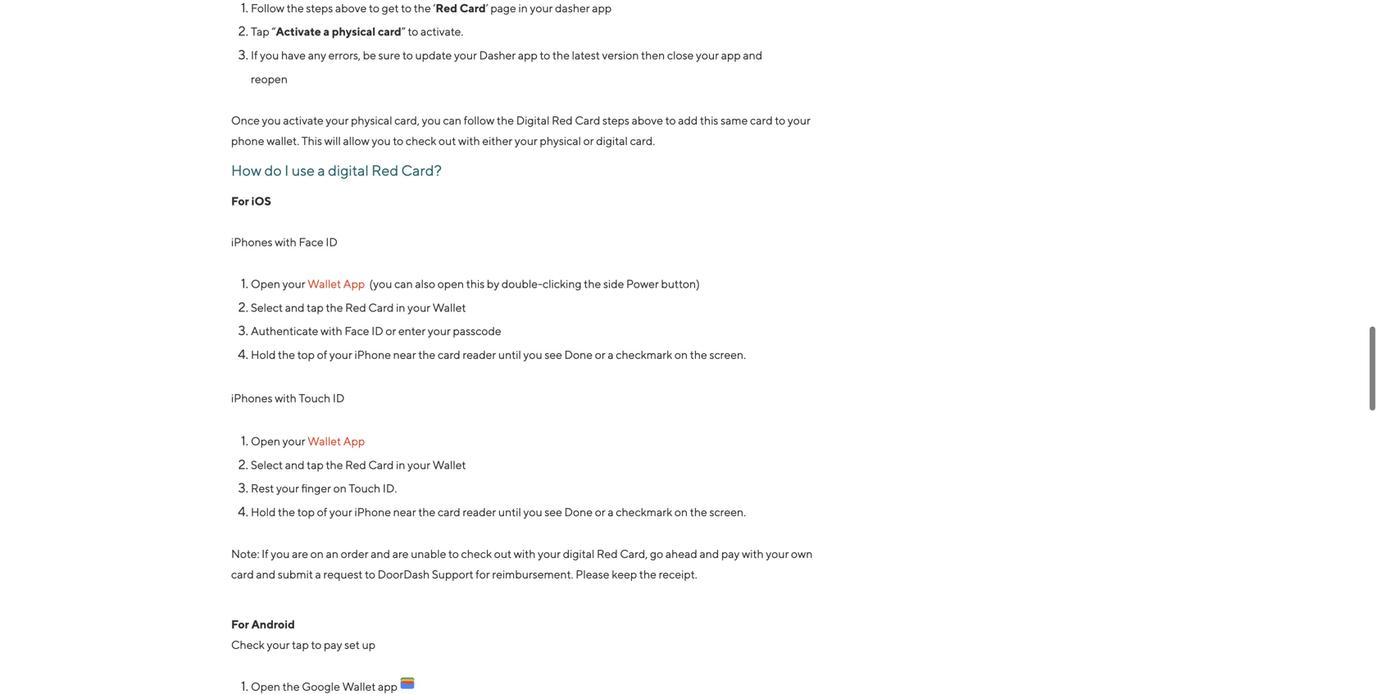 Task type: locate. For each thing, give the bounding box(es) containing it.
2 checkmark from the top
[[616, 505, 672, 519]]

1 until from the top
[[498, 348, 521, 361]]

the down button)
[[690, 348, 707, 361]]

1 horizontal spatial face
[[345, 324, 369, 338]]

or up please
[[595, 505, 605, 519]]

1 hold the top of your iphone near the card reader until you see done or a checkmark on the screen. from the top
[[251, 348, 746, 361]]

reader for rest your finger on touch id.
[[463, 505, 496, 519]]

check down card,
[[406, 134, 436, 148]]

open for open the google wallet app
[[251, 680, 280, 693]]

digital down allow
[[328, 162, 369, 179]]

0 vertical spatial until
[[498, 348, 521, 361]]

the left latest
[[552, 48, 570, 62]]

0 vertical spatial hold the top of your iphone near the card reader until you see done or a checkmark on the screen.
[[251, 348, 746, 361]]

then
[[641, 48, 665, 62]]

1 top from the top
[[297, 348, 315, 361]]

2 select from the top
[[251, 458, 283, 472]]

0 vertical spatial wallet app link
[[308, 277, 365, 291]]

1 horizontal spatial digital
[[563, 547, 595, 560]]

2 iphone from the top
[[355, 505, 391, 519]]

or inside once you activate your physical card, you can follow the digital red card steps above to add this same card to your phone wallet. this will allow you to check out with either your physical or digital card.
[[583, 134, 594, 148]]

a
[[323, 25, 330, 38], [318, 162, 325, 179], [608, 348, 614, 361], [608, 505, 614, 519], [315, 567, 321, 581]]

1 vertical spatial check
[[461, 547, 492, 560]]

select up 'rest'
[[251, 458, 283, 472]]

see
[[545, 348, 562, 361], [545, 505, 562, 519]]

open
[[438, 277, 464, 291]]

to
[[369, 1, 379, 15], [401, 1, 412, 15], [408, 25, 418, 38], [402, 48, 413, 62], [540, 48, 550, 62], [665, 114, 676, 127], [775, 114, 785, 127], [393, 134, 403, 148], [448, 547, 459, 560], [365, 567, 375, 581], [311, 638, 322, 651]]

digital inside once you activate your physical card, you can follow the digital red card steps above to add this same card to your phone wallet. this will allow you to check out with either your physical or digital card.
[[596, 134, 628, 148]]

2 wallet app link from the top
[[308, 435, 365, 448]]

0 vertical spatial near
[[393, 348, 416, 361]]

1 vertical spatial above
[[632, 114, 663, 127]]

2 screen. from the top
[[709, 505, 746, 519]]

0 horizontal spatial if
[[251, 48, 258, 62]]

1 vertical spatial this
[[466, 277, 485, 291]]

2 top from the top
[[297, 505, 315, 519]]

app right the dasher
[[592, 1, 612, 15]]

for left ios
[[231, 194, 249, 208]]

1 horizontal spatial touch
[[349, 482, 381, 495]]

wallet app link left (you
[[308, 277, 365, 291]]

2 reader from the top
[[463, 505, 496, 519]]

1 reader from the top
[[463, 348, 496, 361]]

0 vertical spatial this
[[700, 114, 718, 127]]

on
[[675, 348, 688, 361], [333, 482, 347, 495], [675, 505, 688, 519], [310, 547, 324, 560]]

1 vertical spatial pay
[[324, 638, 342, 651]]

0 vertical spatial pay
[[721, 547, 740, 560]]

select for authenticate
[[251, 301, 283, 314]]

to left set
[[311, 638, 322, 651]]

with down follow
[[458, 134, 480, 148]]

wallet app link
[[308, 277, 365, 291], [308, 435, 365, 448]]

to left add
[[665, 114, 676, 127]]

clicking
[[543, 277, 582, 291]]

1 vertical spatial until
[[498, 505, 521, 519]]

steps inside once you activate your physical card, you can follow the digital red card steps above to add this same card to your phone wallet. this will allow you to check out with either your physical or digital card.
[[603, 114, 629, 127]]

1 vertical spatial done
[[564, 505, 593, 519]]

hold down 'rest'
[[251, 505, 276, 519]]

a inside note: if you are on an order and are unable to check out with your digital red card, go ahead and pay with your own card and submit a request to doordash support for reimbursement. please keep the receipt.
[[315, 567, 321, 581]]

the up the "either"
[[497, 114, 514, 127]]

any
[[308, 48, 326, 62]]

the up rest your finger on touch id.
[[326, 458, 343, 472]]

1 horizontal spatial if
[[262, 547, 269, 560]]

checkmark up card,
[[616, 505, 672, 519]]

1 done from the top
[[564, 348, 593, 361]]

card inside once you activate your physical card, you can follow the digital red card steps above to add this same card to your phone wallet. this will allow you to check out with either your physical or digital card.
[[750, 114, 773, 127]]

0 horizontal spatial check
[[406, 134, 436, 148]]

also
[[415, 277, 435, 291]]

1 vertical spatial for
[[231, 617, 249, 631]]

1 vertical spatial in
[[396, 301, 405, 314]]

with up 'reimbursement.' on the bottom
[[514, 547, 536, 560]]

card up "unable"
[[438, 505, 460, 519]]

0 vertical spatial can
[[443, 114, 462, 127]]

0 vertical spatial open
[[251, 277, 280, 291]]

1 vertical spatial touch
[[349, 482, 381, 495]]

you up wallet.
[[262, 114, 281, 127]]

your
[[530, 1, 553, 15], [454, 48, 477, 62], [696, 48, 719, 62], [326, 114, 349, 127], [788, 114, 811, 127], [515, 134, 538, 148], [282, 277, 305, 291], [407, 301, 430, 314], [428, 324, 451, 338], [329, 348, 352, 361], [282, 435, 305, 448], [407, 458, 430, 472], [276, 482, 299, 495], [329, 505, 352, 519], [538, 547, 561, 560], [766, 547, 789, 560], [267, 638, 290, 651]]

2 see from the top
[[545, 505, 562, 519]]

0 vertical spatial hold
[[251, 348, 276, 361]]

0 vertical spatial iphones
[[231, 235, 273, 249]]

0 horizontal spatial pay
[[324, 638, 342, 651]]

physical up allow
[[351, 114, 392, 127]]

1 horizontal spatial check
[[461, 547, 492, 560]]

0 vertical spatial above
[[335, 1, 367, 15]]

id for authenticate with face id or enter your passcode
[[371, 324, 383, 338]]

wallet app link for open your wallet app
[[308, 435, 365, 448]]

2 until from the top
[[498, 505, 521, 519]]

0 vertical spatial checkmark
[[616, 348, 672, 361]]

1 vertical spatial hold the top of your iphone near the card reader until you see done or a checkmark on the screen.
[[251, 505, 746, 519]]

update
[[415, 48, 452, 62]]

power
[[626, 277, 659, 291]]

1 horizontal spatial this
[[700, 114, 718, 127]]

face for authenticate
[[345, 324, 369, 338]]

2 near from the top
[[393, 505, 416, 519]]

select up authenticate
[[251, 301, 283, 314]]

digital
[[596, 134, 628, 148], [328, 162, 369, 179], [563, 547, 595, 560]]

see for authenticate with face id or enter your passcode
[[545, 348, 562, 361]]

1 vertical spatial checkmark
[[616, 505, 672, 519]]

0 vertical spatial face
[[299, 235, 324, 249]]

2 iphones from the top
[[231, 391, 273, 405]]

the down the go at the bottom left of page
[[639, 567, 657, 581]]

until up note: if you are on an order and are unable to check out with your digital red card, go ahead and pay with your own card and submit a request to doordash support for reimbursement. please keep the receipt.
[[498, 505, 521, 519]]

hold the top of your iphone near the card reader until you see done or a checkmark on the screen. up note: if you are on an order and are unable to check out with your digital red card, go ahead and pay with your own card and submit a request to doordash support for reimbursement. please keep the receipt.
[[251, 505, 746, 519]]

1 select from the top
[[251, 301, 283, 314]]

pay right the 'ahead'
[[721, 547, 740, 560]]

2 vertical spatial physical
[[540, 134, 581, 148]]

iphones down for ios
[[231, 235, 273, 249]]

1 vertical spatial iphones
[[231, 391, 273, 405]]

0 vertical spatial tap
[[307, 301, 324, 314]]

0 vertical spatial reader
[[463, 348, 496, 361]]

can left follow
[[443, 114, 462, 127]]

allow
[[343, 134, 370, 148]]

top down authenticate
[[297, 348, 315, 361]]

same
[[721, 114, 748, 127]]

red left card?
[[372, 162, 399, 179]]

you up reopen
[[260, 48, 279, 62]]

select and tap the red card in your wallet for open your wallet app
[[251, 458, 466, 472]]

0 vertical spatial select
[[251, 301, 283, 314]]

out inside note: if you are on an order and are unable to check out with your digital red card, go ahead and pay with your own card and submit a request to doordash support for reimbursement. please keep the receipt.
[[494, 547, 512, 560]]

0 vertical spatial steps
[[306, 1, 333, 15]]

2 done from the top
[[564, 505, 593, 519]]

open the google wallet app
[[251, 680, 400, 693]]

face for iphones
[[299, 235, 324, 249]]

use
[[292, 162, 315, 179]]

once you activate your physical card, you can follow the digital red card steps above to add this same card to your phone wallet. this will allow you to check out with either your physical or digital card.
[[231, 114, 811, 148]]

in right page on the top
[[518, 1, 528, 15]]

select for rest
[[251, 458, 283, 472]]

until for authenticate with face id or enter your passcode
[[498, 348, 521, 361]]

or
[[583, 134, 594, 148], [386, 324, 396, 338], [595, 348, 605, 361], [595, 505, 605, 519]]

2 vertical spatial tap
[[292, 638, 309, 651]]

activate.
[[420, 25, 463, 38]]

phone
[[231, 134, 264, 148]]

1 vertical spatial of
[[317, 505, 327, 519]]

2 hold the top of your iphone near the card reader until you see done or a checkmark on the screen. from the top
[[251, 505, 746, 519]]

activate
[[276, 25, 321, 38]]

0 vertical spatial touch
[[299, 391, 330, 405]]

1 vertical spatial near
[[393, 505, 416, 519]]

1 iphones from the top
[[231, 235, 273, 249]]

2 hold from the top
[[251, 505, 276, 519]]

select and tap the red card in your wallet up authenticate with face id or enter your passcode
[[251, 301, 466, 314]]

2 are from the left
[[392, 547, 409, 560]]

1 near from the top
[[393, 348, 416, 361]]

with up open your wallet app
[[275, 391, 297, 405]]

0 vertical spatial id
[[326, 235, 338, 249]]

2 select and tap the red card in your wallet from the top
[[251, 458, 466, 472]]

1 vertical spatial steps
[[603, 114, 629, 127]]

1 for from the top
[[231, 194, 249, 208]]

2 app from the top
[[343, 435, 365, 448]]

1 vertical spatial see
[[545, 505, 562, 519]]

0 vertical spatial see
[[545, 348, 562, 361]]

go
[[650, 547, 663, 560]]

iphone
[[355, 348, 391, 361], [355, 505, 391, 519]]

finger
[[301, 482, 331, 495]]

reader
[[463, 348, 496, 361], [463, 505, 496, 519]]

on inside note: if you are on an order and are unable to check out with your digital red card, go ahead and pay with your own card and submit a request to doordash support for reimbursement. please keep the receipt.
[[310, 547, 324, 560]]

2 horizontal spatial digital
[[596, 134, 628, 148]]

passcode
[[453, 324, 501, 338]]

hold the top of your iphone near the card reader until you see done or a checkmark on the screen. for rest your finger on touch id.
[[251, 505, 746, 519]]

1 horizontal spatial pay
[[721, 547, 740, 560]]

done for rest your finger on touch id.
[[564, 505, 593, 519]]

above up tap " activate a physical card " to activate.
[[335, 1, 367, 15]]

if down tap
[[251, 48, 258, 62]]

this left by
[[466, 277, 485, 291]]

3 open from the top
[[251, 680, 280, 693]]

1 hold from the top
[[251, 348, 276, 361]]

2 vertical spatial open
[[251, 680, 280, 693]]

tap
[[307, 301, 324, 314], [307, 458, 324, 472], [292, 638, 309, 651]]

double-
[[502, 277, 543, 291]]

if
[[251, 48, 258, 62], [262, 547, 269, 560]]

doordash
[[378, 567, 430, 581]]

pay left set
[[324, 638, 342, 651]]

face
[[299, 235, 324, 249], [345, 324, 369, 338]]

wallet
[[308, 277, 341, 291], [433, 301, 466, 314], [308, 435, 341, 448], [433, 458, 466, 472], [342, 680, 376, 693]]

0 horizontal spatial this
[[466, 277, 485, 291]]

rest your finger on touch id.
[[251, 482, 397, 495]]

0 vertical spatial iphone
[[355, 348, 391, 361]]

1 horizontal spatial out
[[494, 547, 512, 560]]

1 horizontal spatial above
[[632, 114, 663, 127]]

hold for rest
[[251, 505, 276, 519]]

sure
[[378, 48, 400, 62]]

can inside once you activate your physical card, you can follow the digital red card steps above to add this same card to your phone wallet. this will allow you to check out with either your physical or digital card.
[[443, 114, 462, 127]]

top for your
[[297, 505, 315, 519]]

face down (you
[[345, 324, 369, 338]]

close
[[667, 48, 694, 62]]

in up id.
[[396, 458, 405, 472]]

0 vertical spatial screen.
[[709, 348, 746, 361]]

dasher
[[555, 1, 590, 15]]

2 open from the top
[[251, 435, 280, 448]]

1 select and tap the red card in your wallet from the top
[[251, 301, 466, 314]]

above inside once you activate your physical card, you can follow the digital red card steps above to add this same card to your phone wallet. this will allow you to check out with either your physical or digital card.
[[632, 114, 663, 127]]

steps down version
[[603, 114, 629, 127]]

1 checkmark from the top
[[616, 348, 672, 361]]

add
[[678, 114, 698, 127]]

1 vertical spatial wallet app link
[[308, 435, 365, 448]]

check
[[231, 638, 265, 651]]

2 vertical spatial in
[[396, 458, 405, 472]]

1 vertical spatial id
[[371, 324, 383, 338]]

1 iphone from the top
[[355, 348, 391, 361]]

your inside for android check your tap to pay set up
[[267, 638, 290, 651]]

app left (you
[[343, 277, 365, 291]]

top
[[297, 348, 315, 361], [297, 505, 315, 519]]

to right same
[[775, 114, 785, 127]]

2 of from the top
[[317, 505, 327, 519]]

1 vertical spatial digital
[[328, 162, 369, 179]]

0 vertical spatial check
[[406, 134, 436, 148]]

be
[[363, 48, 376, 62]]

0 vertical spatial in
[[518, 1, 528, 15]]

check up for
[[461, 547, 492, 560]]

near down id.
[[393, 505, 416, 519]]

open down iphones with face id
[[251, 277, 280, 291]]

1 vertical spatial app
[[343, 435, 365, 448]]

1 open from the top
[[251, 277, 280, 291]]

1 vertical spatial open
[[251, 435, 280, 448]]

of
[[317, 348, 327, 361], [317, 505, 327, 519]]

digital inside note: if you are on an order and are unable to check out with your digital red card, go ahead and pay with your own card and submit a request to doordash support for reimbursement. please keep the receipt.
[[563, 547, 595, 560]]

if right the note: at the left bottom of the page
[[262, 547, 269, 560]]

1 vertical spatial out
[[494, 547, 512, 560]]

this
[[301, 134, 322, 148]]

0 vertical spatial select and tap the red card in your wallet
[[251, 301, 466, 314]]

steps
[[306, 1, 333, 15], [603, 114, 629, 127]]

in
[[518, 1, 528, 15], [396, 301, 405, 314], [396, 458, 405, 472]]

for for for ios
[[231, 194, 249, 208]]

once
[[231, 114, 260, 127]]

0 vertical spatial done
[[564, 348, 593, 361]]

2 vertical spatial id
[[333, 391, 345, 405]]

for up check
[[231, 617, 249, 631]]

the down rest your finger on touch id.
[[278, 505, 295, 519]]

face down use
[[299, 235, 324, 249]]

1 app from the top
[[343, 277, 365, 291]]

0 horizontal spatial are
[[292, 547, 308, 560]]

you inside note: if you are on an order and are unable to check out with your digital red card, go ahead and pay with your own card and submit a request to doordash support for reimbursement. please keep the receipt.
[[271, 547, 290, 560]]

checkmark down power
[[616, 348, 672, 361]]

reader down passcode
[[463, 348, 496, 361]]

1 vertical spatial iphone
[[355, 505, 391, 519]]

1 of from the top
[[317, 348, 327, 361]]

1 horizontal spatial can
[[443, 114, 462, 127]]

for inside for android check your tap to pay set up
[[231, 617, 249, 631]]

app up rest your finger on touch id.
[[343, 435, 365, 448]]

tap up "finger"
[[307, 458, 324, 472]]

out
[[439, 134, 456, 148], [494, 547, 512, 560]]

1 vertical spatial if
[[262, 547, 269, 560]]

card down passcode
[[438, 348, 460, 361]]

on up the 'ahead'
[[675, 505, 688, 519]]

done up please
[[564, 505, 593, 519]]

physical up errors,
[[332, 25, 376, 38]]

near for id.
[[393, 505, 416, 519]]

1 vertical spatial tap
[[307, 458, 324, 472]]

0 horizontal spatial can
[[394, 277, 413, 291]]

and right the 'ahead'
[[700, 547, 719, 560]]

1 horizontal spatial are
[[392, 547, 409, 560]]

until
[[498, 348, 521, 361], [498, 505, 521, 519]]

and inside if you have any errors, be sure to update your dasher app to the latest version then close your app and reopen
[[743, 48, 762, 62]]

1 vertical spatial physical
[[351, 114, 392, 127]]

tap for with
[[307, 301, 324, 314]]

of down rest your finger on touch id.
[[317, 505, 327, 519]]

tap
[[251, 25, 269, 38]]

card left page on the top
[[460, 1, 486, 15]]

are up submit
[[292, 547, 308, 560]]

done for authenticate with face id or enter your passcode
[[564, 348, 593, 361]]

1 vertical spatial select
[[251, 458, 283, 472]]

near down 'enter'
[[393, 348, 416, 361]]

0 vertical spatial digital
[[596, 134, 628, 148]]

0 horizontal spatial face
[[299, 235, 324, 249]]

touch left id.
[[349, 482, 381, 495]]

check inside note: if you are on an order and are unable to check out with your digital red card, go ahead and pay with your own card and submit a request to doordash support for reimbursement. please keep the receipt.
[[461, 547, 492, 560]]

0 vertical spatial top
[[297, 348, 315, 361]]

1 vertical spatial top
[[297, 505, 315, 519]]

1 vertical spatial face
[[345, 324, 369, 338]]

you
[[260, 48, 279, 62], [262, 114, 281, 127], [422, 114, 441, 127], [372, 134, 391, 148], [523, 348, 542, 361], [523, 505, 542, 519], [271, 547, 290, 560]]

unable
[[411, 547, 446, 560]]

0 vertical spatial of
[[317, 348, 327, 361]]

red up please
[[597, 547, 618, 560]]

above up card.
[[632, 114, 663, 127]]

page
[[490, 1, 516, 15]]

screen.
[[709, 348, 746, 361], [709, 505, 746, 519]]

iphones for iphones with touch id
[[231, 391, 273, 405]]

above
[[335, 1, 367, 15], [632, 114, 663, 127]]

1 vertical spatial hold
[[251, 505, 276, 519]]

1 screen. from the top
[[709, 348, 746, 361]]

0 vertical spatial app
[[343, 277, 365, 291]]

to right get on the top left of the page
[[401, 1, 412, 15]]

card down the note: at the left bottom of the page
[[231, 567, 254, 581]]

done
[[564, 348, 593, 361], [564, 505, 593, 519]]

request
[[323, 567, 363, 581]]

0 vertical spatial for
[[231, 194, 249, 208]]

1 horizontal spatial steps
[[603, 114, 629, 127]]

app
[[343, 277, 365, 291], [343, 435, 365, 448]]

note:
[[231, 547, 259, 560]]

hold the top of your iphone near the card reader until you see done or a checkmark on the screen. down passcode
[[251, 348, 746, 361]]

will
[[324, 134, 341, 148]]

1 vertical spatial reader
[[463, 505, 496, 519]]

own
[[791, 547, 813, 560]]

open
[[251, 277, 280, 291], [251, 435, 280, 448], [251, 680, 280, 693]]

2 for from the top
[[231, 617, 249, 631]]

open for open your wallet app (you can also open this by double-clicking the side power button)
[[251, 277, 280, 291]]

id for iphones with touch id
[[333, 391, 345, 405]]

0 horizontal spatial touch
[[299, 391, 330, 405]]

you up note: if you are on an order and are unable to check out with your digital red card, go ahead and pay with your own card and submit a request to doordash support for reimbursement. please keep the receipt.
[[523, 505, 542, 519]]

0 horizontal spatial above
[[335, 1, 367, 15]]

side
[[603, 277, 624, 291]]

0 horizontal spatial out
[[439, 134, 456, 148]]

and down the note: at the left bottom of the page
[[256, 567, 276, 581]]

1 wallet app link from the top
[[308, 277, 365, 291]]

hold down authenticate
[[251, 348, 276, 361]]

tap down android
[[292, 638, 309, 651]]

id up open your wallet app
[[333, 391, 345, 405]]

follow the steps above to get to the ' red card ' page in your dasher app
[[251, 1, 612, 15]]

id.
[[383, 482, 397, 495]]

0 vertical spatial if
[[251, 48, 258, 62]]

1 vertical spatial select and tap the red card in your wallet
[[251, 458, 466, 472]]

2 vertical spatial digital
[[563, 547, 595, 560]]

red
[[436, 1, 457, 15], [552, 114, 573, 127], [372, 162, 399, 179], [345, 301, 366, 314], [345, 458, 366, 472], [597, 547, 618, 560]]

1 see from the top
[[545, 348, 562, 361]]

check
[[406, 134, 436, 148], [461, 547, 492, 560]]

out inside once you activate your physical card, you can follow the digital red card steps above to add this same card to your phone wallet. this will allow you to check out with either your physical or digital card.
[[439, 134, 456, 148]]

iphone down id.
[[355, 505, 391, 519]]

0 vertical spatial physical
[[332, 25, 376, 38]]

and
[[743, 48, 762, 62], [285, 301, 305, 314], [285, 458, 305, 472], [371, 547, 390, 560], [700, 547, 719, 560], [256, 567, 276, 581]]

near for enter
[[393, 348, 416, 361]]

iphones up open your wallet app
[[231, 391, 273, 405]]

tap " activate a physical card " to activate.
[[251, 25, 463, 38]]

see up note: if you are on an order and are unable to check out with your digital red card, go ahead and pay with your own card and submit a request to doordash support for reimbursement. please keep the receipt.
[[545, 505, 562, 519]]

are up doordash
[[392, 547, 409, 560]]

for
[[476, 567, 490, 581]]

checkmark for authenticate with face id or enter your passcode
[[616, 348, 672, 361]]

0 vertical spatial out
[[439, 134, 456, 148]]

done down clicking
[[564, 348, 593, 361]]

id
[[326, 235, 338, 249], [371, 324, 383, 338], [333, 391, 345, 405]]

1 vertical spatial screen.
[[709, 505, 746, 519]]



Task type: vqa. For each thing, say whether or not it's contained in the screenshot.
the Wallet App 'LINK'
yes



Task type: describe. For each thing, give the bounding box(es) containing it.
to left latest
[[540, 48, 550, 62]]

a up any
[[323, 25, 330, 38]]

pay inside for android check your tap to pay set up
[[324, 638, 342, 651]]

you down double-
[[523, 348, 542, 361]]

card down (you
[[368, 301, 394, 314]]

physical for a
[[332, 25, 376, 38]]

the up "unable"
[[418, 505, 436, 519]]

(you
[[369, 277, 392, 291]]

to down card,
[[393, 134, 403, 148]]

how
[[231, 162, 262, 179]]

0 horizontal spatial steps
[[306, 1, 333, 15]]

a down "side"
[[608, 348, 614, 361]]

iphones with face id
[[231, 235, 338, 249]]

by
[[487, 277, 499, 291]]

check inside once you activate your physical card, you can follow the digital red card steps above to add this same card to your phone wallet. this will allow you to check out with either your physical or digital card.
[[406, 134, 436, 148]]

the left '
[[414, 1, 431, 15]]

get
[[382, 1, 399, 15]]

tap inside for android check your tap to pay set up
[[292, 638, 309, 651]]

card up id.
[[368, 458, 394, 472]]

screen. for open your wallet app
[[709, 505, 746, 519]]

and right order
[[371, 547, 390, 560]]

i
[[285, 162, 289, 179]]

set
[[344, 638, 360, 651]]

on down button)
[[675, 348, 688, 361]]

button)
[[661, 277, 700, 291]]

the down authenticate
[[278, 348, 295, 361]]

physical for your
[[351, 114, 392, 127]]

for android check your tap to pay set up
[[231, 617, 376, 651]]

reopen
[[251, 72, 288, 86]]

reimbursement.
[[492, 567, 573, 581]]

to right "
[[408, 25, 418, 38]]

app right close
[[721, 48, 741, 62]]

"
[[272, 25, 276, 38]]

errors,
[[328, 48, 361, 62]]

enter
[[398, 324, 426, 338]]

iphones for iphones with face id
[[231, 235, 273, 249]]

with right authenticate
[[321, 324, 342, 338]]

app right google
[[378, 680, 398, 693]]

app right dasher
[[518, 48, 538, 62]]

if you have any errors, be sure to update your dasher app to the latest version then close your app and reopen
[[251, 48, 762, 86]]

card inside once you activate your physical card, you can follow the digital red card steps above to add this same card to your phone wallet. this will allow you to check out with either your physical or digital card.
[[575, 114, 600, 127]]

the left "side"
[[584, 277, 601, 291]]

1 vertical spatial can
[[394, 277, 413, 291]]

this inside once you activate your physical card, you can follow the digital red card steps above to add this same card to your phone wallet. this will allow you to check out with either your physical or digital card.
[[700, 114, 718, 127]]

android
[[251, 617, 295, 631]]

follow
[[251, 1, 285, 15]]

keep
[[612, 567, 637, 581]]

'
[[433, 1, 436, 15]]

how do i use a digital red card?
[[231, 162, 442, 179]]

of for with
[[317, 348, 327, 361]]

card.
[[630, 134, 655, 148]]

select and tap the red card in your wallet for (you can also open this by double-clicking the side power button)
[[251, 301, 466, 314]]

open your wallet app (you can also open this by double-clicking the side power button)
[[251, 277, 700, 291]]

open your wallet app
[[251, 435, 365, 448]]

please
[[576, 567, 610, 581]]

with down i at the top left of the page
[[275, 235, 297, 249]]

the inside if you have any errors, be sure to update your dasher app to the latest version then close your app and reopen
[[552, 48, 570, 62]]

wallet app link for (you can also open this by double-clicking the side power button)
[[308, 277, 365, 291]]

an
[[326, 547, 339, 560]]

tap for your
[[307, 458, 324, 472]]

card,
[[394, 114, 420, 127]]

screen. for (you can also open this by double-clicking the side power button)
[[709, 348, 746, 361]]

red up 'activate.'
[[436, 1, 457, 15]]

hold for authenticate
[[251, 348, 276, 361]]

the left google
[[282, 680, 300, 693]]

do
[[264, 162, 282, 179]]

and down open your wallet app
[[285, 458, 305, 472]]

card inside note: if you are on an order and are unable to check out with your digital red card, go ahead and pay with your own card and submit a request to doordash support for reimbursement. please keep the receipt.
[[231, 567, 254, 581]]

pay inside note: if you are on an order and are unable to check out with your digital red card, go ahead and pay with your own card and submit a request to doordash support for reimbursement. please keep the receipt.
[[721, 547, 740, 560]]

card?
[[401, 162, 442, 179]]

the up the 'ahead'
[[690, 505, 707, 519]]

red inside once you activate your physical card, you can follow the digital red card steps above to add this same card to your phone wallet. this will allow you to check out with either your physical or digital card.
[[552, 114, 573, 127]]

or left 'enter'
[[386, 324, 396, 338]]

digital
[[516, 114, 550, 127]]

google
[[302, 680, 340, 693]]

the inside once you activate your physical card, you can follow the digital red card steps above to add this same card to your phone wallet. this will allow you to check out with either your physical or digital card.
[[497, 114, 514, 127]]

you right allow
[[372, 134, 391, 148]]

you right card,
[[422, 114, 441, 127]]

of for your
[[317, 505, 327, 519]]

you inside if you have any errors, be sure to update your dasher app to the latest version then close your app and reopen
[[260, 48, 279, 62]]

the down 'enter'
[[418, 348, 436, 361]]

have
[[281, 48, 306, 62]]

hold the top of your iphone near the card reader until you see done or a checkmark on the screen. for authenticate with face id or enter your passcode
[[251, 348, 746, 361]]

open for open your wallet app
[[251, 435, 280, 448]]

red up authenticate with face id or enter your passcode
[[345, 301, 366, 314]]

card,
[[620, 547, 648, 560]]

a up keep
[[608, 505, 614, 519]]

a right use
[[318, 162, 325, 179]]

"
[[401, 25, 406, 38]]

the inside note: if you are on an order and are unable to check out with your digital red card, go ahead and pay with your own card and submit a request to doordash support for reimbursement. please keep the receipt.
[[639, 567, 657, 581]]

to left get on the top left of the page
[[369, 1, 379, 15]]

iphones with touch id
[[231, 391, 345, 405]]

the up activate
[[287, 1, 304, 15]]

see for rest your finger on touch id.
[[545, 505, 562, 519]]

dasher
[[479, 48, 516, 62]]

app for open your wallet app (you can also open this by double-clicking the side power button)
[[343, 277, 365, 291]]

app for open your wallet app
[[343, 435, 365, 448]]

in for (you can also open this by double-clicking the side power button)
[[396, 301, 405, 314]]

reader for authenticate with face id or enter your passcode
[[463, 348, 496, 361]]

iphone for or
[[355, 348, 391, 361]]

to up 'support'
[[448, 547, 459, 560]]

rest
[[251, 482, 274, 495]]

if inside if you have any errors, be sure to update your dasher app to the latest version then close your app and reopen
[[251, 48, 258, 62]]

either
[[482, 134, 512, 148]]

authenticate
[[251, 324, 318, 338]]

card up 'sure'
[[378, 25, 401, 38]]

wallet.
[[267, 134, 299, 148]]

red inside note: if you are on an order and are unable to check out with your digital red card, go ahead and pay with your own card and submit a request to doordash support for reimbursement. please keep the receipt.
[[597, 547, 618, 560]]

id for iphones with face id
[[326, 235, 338, 249]]

until for rest your finger on touch id.
[[498, 505, 521, 519]]

in for open your wallet app
[[396, 458, 405, 472]]

checkmark for rest your finger on touch id.
[[616, 505, 672, 519]]

on right "finger"
[[333, 482, 347, 495]]

activate
[[283, 114, 324, 127]]

receipt.
[[659, 567, 697, 581]]

follow
[[464, 114, 495, 127]]

latest
[[572, 48, 600, 62]]

ios
[[251, 194, 271, 208]]

'
[[486, 1, 488, 15]]

or down "side"
[[595, 348, 605, 361]]

1 are from the left
[[292, 547, 308, 560]]

top for with
[[297, 348, 315, 361]]

submit
[[278, 567, 313, 581]]

up
[[362, 638, 376, 651]]

0 horizontal spatial digital
[[328, 162, 369, 179]]

authenticate with face id or enter your passcode
[[251, 324, 501, 338]]

support
[[432, 567, 473, 581]]

to inside for android check your tap to pay set up
[[311, 638, 322, 651]]

with left own
[[742, 547, 764, 560]]

iphone for touch
[[355, 505, 391, 519]]

if inside note: if you are on an order and are unable to check out with your digital red card, go ahead and pay with your own card and submit a request to doordash support for reimbursement. please keep the receipt.
[[262, 547, 269, 560]]

note: if you are on an order and are unable to check out with your digital red card, go ahead and pay with your own card and submit a request to doordash support for reimbursement. please keep the receipt.
[[231, 547, 813, 581]]

with inside once you activate your physical card, you can follow the digital red card steps above to add this same card to your phone wallet. this will allow you to check out with either your physical or digital card.
[[458, 134, 480, 148]]

and up authenticate
[[285, 301, 305, 314]]

ahead
[[666, 547, 697, 560]]

order
[[341, 547, 369, 560]]

to right 'sure'
[[402, 48, 413, 62]]

to down order
[[365, 567, 375, 581]]

red up rest your finger on touch id.
[[345, 458, 366, 472]]

for ios
[[231, 194, 271, 208]]

the up authenticate with face id or enter your passcode
[[326, 301, 343, 314]]

for for for android check your tap to pay set up
[[231, 617, 249, 631]]

version
[[602, 48, 639, 62]]



